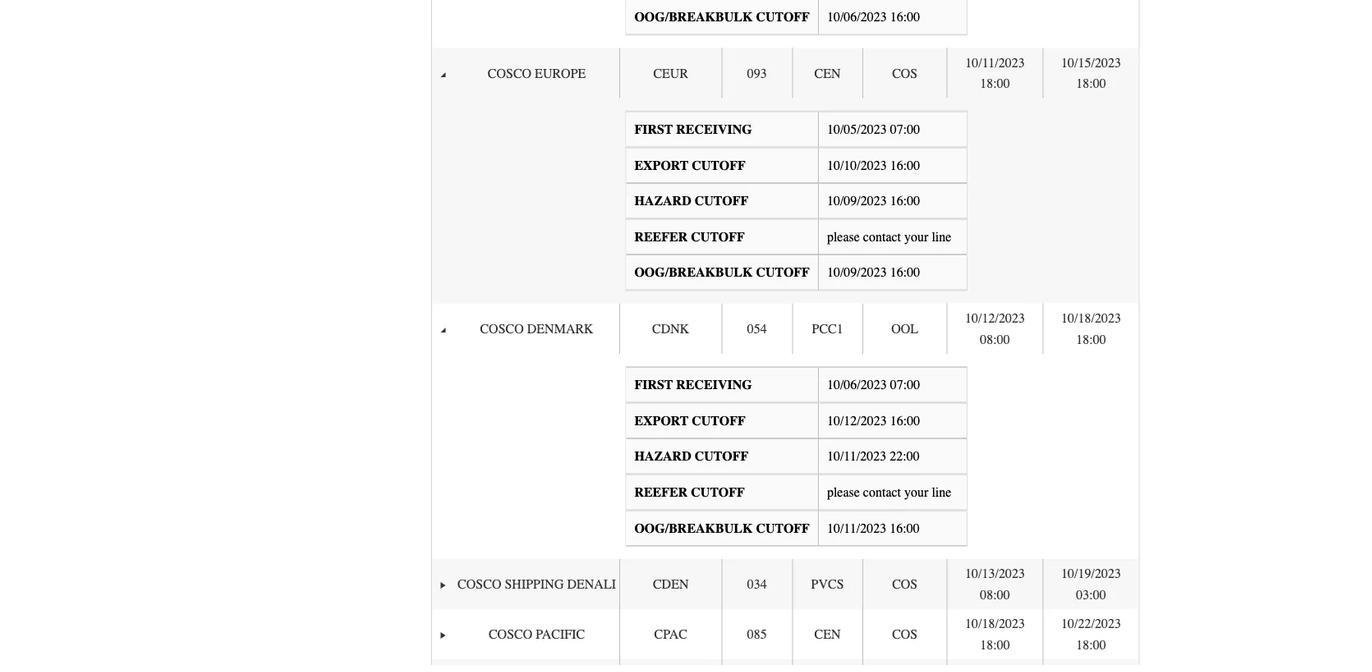 Task type: describe. For each thing, give the bounding box(es) containing it.
4 cell from the left
[[793, 660, 863, 666]]

your for 10/11/2023 22:00
[[905, 485, 929, 500]]

hazard cutoff for 10/09/2023 16:00
[[635, 193, 749, 209]]

ool cell
[[863, 304, 947, 354]]

please for 10/11/2023
[[827, 485, 860, 500]]

0 vertical spatial 10/18/2023 18:00 cell
[[1043, 304, 1139, 354]]

cosco shipping denali
[[458, 577, 616, 592]]

085
[[748, 627, 767, 643]]

08:00 for 10/12/2023 08:00
[[981, 332, 1011, 347]]

5 16:00 from the top
[[891, 413, 921, 429]]

10/12/2023 for 16:00
[[827, 413, 887, 429]]

cdnk cell
[[620, 304, 722, 354]]

07:00 for 10/05/2023 07:00
[[891, 122, 921, 137]]

contact for 10/11/2023
[[864, 485, 902, 500]]

085 cell
[[722, 610, 793, 660]]

oog/breakbulk for 10/11/2023 16:00
[[635, 521, 753, 536]]

10/12/2023 08:00 cell
[[947, 304, 1043, 354]]

10/05/2023 07:00
[[827, 122, 921, 137]]

10/18/2023 for the bottom '10/18/2023 18:00' cell
[[966, 617, 1026, 632]]

093 cell
[[722, 48, 793, 98]]

6 cell from the left
[[947, 660, 1043, 666]]

10/13/2023
[[966, 567, 1026, 582]]

please for 10/09/2023
[[827, 229, 860, 244]]

line for 10/11/2023 22:00
[[932, 485, 952, 500]]

cos for 10/13/2023
[[893, 577, 918, 592]]

10/12/2023 for 08:00
[[966, 311, 1026, 326]]

10/11/2023 for 22:00
[[827, 449, 887, 464]]

receiving for 10/05/2023 07:00
[[677, 122, 753, 137]]

093
[[748, 66, 767, 81]]

pacific
[[536, 627, 585, 643]]

cen cell for 093
[[793, 48, 863, 98]]

2 16:00 from the top
[[891, 158, 921, 173]]

denmark
[[527, 321, 594, 337]]

cen for 093
[[815, 66, 841, 81]]

1 16:00 from the top
[[891, 9, 921, 25]]

10/18/2023 18:00 for the bottom '10/18/2023 18:00' cell
[[966, 617, 1026, 653]]

cpac
[[655, 627, 688, 643]]

3 16:00 from the top
[[891, 193, 921, 209]]

10/09/2023 16:00 for oog/breakbulk cutoff
[[827, 265, 921, 280]]

ceur
[[654, 66, 689, 81]]

export for 10/10/2023 16:00
[[635, 158, 689, 173]]

07:00 for 10/06/2023 07:00
[[891, 378, 921, 393]]

denali
[[567, 577, 616, 592]]

10/12/2023 08:00
[[966, 311, 1026, 347]]

hazard for 10/09/2023 16:00
[[635, 193, 692, 209]]

pcc1
[[812, 321, 844, 337]]

10/06/2023 16:00
[[827, 9, 921, 25]]

cos for 10/11/2023
[[893, 66, 918, 81]]

cosco denmark cell
[[454, 304, 620, 354]]

10/05/2023
[[827, 122, 887, 137]]

ool
[[892, 321, 919, 337]]

cosco for cosco europe
[[488, 66, 532, 81]]

10/12/2023 16:00
[[827, 413, 921, 429]]

cos cell for 10/18/2023
[[863, 610, 947, 660]]

10/09/2023 for oog/breakbulk cutoff
[[827, 265, 887, 280]]

row containing 10/13/2023 08:00
[[432, 560, 1139, 610]]

shipping
[[505, 577, 564, 592]]

054 cell
[[722, 304, 793, 354]]

pcc1 cell
[[793, 304, 863, 354]]

10/09/2023 for hazard cutoff
[[827, 193, 887, 209]]

cen cell for 085
[[793, 610, 863, 660]]

cosco denmark
[[480, 321, 594, 337]]

cosco for cosco denmark
[[480, 321, 524, 337]]

5 cell from the left
[[863, 660, 947, 666]]

034 cell
[[722, 560, 793, 610]]

18:00 inside 10/11/2023 18:00
[[981, 76, 1011, 91]]

1 vertical spatial 10/18/2023 18:00 cell
[[947, 610, 1043, 660]]

10/19/2023 03:00
[[1062, 567, 1122, 603]]

reefer for 10/09/2023 16:00
[[635, 229, 688, 244]]

first for 10/05/2023 07:00
[[635, 122, 673, 137]]

cdnk
[[653, 321, 690, 337]]

10/09/2023 16:00 for hazard cutoff
[[827, 193, 921, 209]]

6 16:00 from the top
[[890, 521, 920, 536]]

cos cell for 10/11/2023
[[863, 48, 947, 98]]

cosco europe cell
[[454, 48, 620, 98]]

4 16:00 from the top
[[891, 265, 921, 280]]

ceur cell
[[620, 48, 722, 98]]

10/06/2023 for 10/06/2023 07:00
[[827, 378, 887, 393]]

10/13/2023 08:00 cell
[[947, 560, 1043, 610]]

please contact your line for 22:00
[[827, 485, 952, 500]]

reefer cutoff for 10/11/2023 16:00
[[635, 485, 745, 500]]

18:00 for 10/18/2023 18:00
[[1077, 638, 1107, 653]]

18:00 for 10/11/2023 18:00
[[1077, 76, 1107, 91]]

hazard for 10/11/2023 22:00
[[635, 449, 692, 464]]

cosco for cosco shipping denali
[[458, 577, 502, 592]]

10/15/2023 18:00 cell
[[1043, 48, 1139, 98]]

cosco for cosco pacific
[[489, 627, 533, 643]]

10/11/2023 22:00
[[827, 449, 920, 464]]

oog/breakbulk cutoff for 10/06/2023 16:00
[[635, 9, 810, 25]]

row containing 10/18/2023 18:00
[[432, 610, 1139, 660]]

10/06/2023 for 10/06/2023 16:00
[[827, 9, 887, 25]]

export cutoff for 10/12/2023 16:00
[[635, 413, 746, 429]]

10/11/2023 18:00 cell
[[947, 48, 1043, 98]]



Task type: vqa. For each thing, say whether or not it's contained in the screenshot.


Task type: locate. For each thing, give the bounding box(es) containing it.
oog/breakbulk cutoff for 10/09/2023 16:00
[[635, 265, 810, 280]]

2 vertical spatial oog/breakbulk
[[635, 521, 753, 536]]

10/12/2023
[[966, 311, 1026, 326], [827, 413, 887, 429]]

1 08:00 from the top
[[981, 332, 1011, 347]]

4 row from the top
[[432, 610, 1139, 660]]

1 reefer cutoff from the top
[[635, 229, 745, 244]]

export cutoff for 10/10/2023 16:00
[[635, 158, 746, 173]]

1 export cutoff from the top
[[635, 158, 746, 173]]

0 vertical spatial first
[[635, 122, 673, 137]]

054
[[748, 321, 767, 337]]

2 cen cell from the top
[[793, 610, 863, 660]]

receiving for 10/06/2023 07:00
[[677, 378, 753, 393]]

0 vertical spatial please contact your line
[[827, 229, 952, 244]]

cden
[[653, 577, 689, 592]]

2 please from the top
[[827, 485, 860, 500]]

3 oog/breakbulk from the top
[[635, 521, 753, 536]]

2 10/09/2023 from the top
[[827, 265, 887, 280]]

cosco pacific
[[489, 627, 585, 643]]

10/11/2023 16:00
[[827, 521, 920, 536]]

cpac cell
[[620, 610, 722, 660]]

10/18/2023 for topmost '10/18/2023 18:00' cell
[[1062, 311, 1122, 326]]

1 vertical spatial first receiving
[[635, 378, 753, 393]]

1 cos cell from the top
[[863, 48, 947, 98]]

2 vertical spatial cos
[[893, 627, 918, 643]]

cosco inside 'cell'
[[489, 627, 533, 643]]

1 vertical spatial contact
[[864, 485, 902, 500]]

18:00 for 10/12/2023 08:00
[[1077, 332, 1107, 347]]

22:00
[[890, 449, 920, 464]]

1 vertical spatial oog/breakbulk cutoff
[[635, 265, 810, 280]]

please contact your line down 22:00
[[827, 485, 952, 500]]

18:00 inside the 10/15/2023 18:00
[[1077, 76, 1107, 91]]

2 please contact your line from the top
[[827, 485, 952, 500]]

receiving down 093 cell on the right of page
[[677, 122, 753, 137]]

2 10/09/2023 16:00 from the top
[[827, 265, 921, 280]]

18:00 inside 10/22/2023 18:00
[[1077, 638, 1107, 653]]

03:00
[[1077, 588, 1107, 603]]

cosco left pacific
[[489, 627, 533, 643]]

1 07:00 from the top
[[891, 122, 921, 137]]

0 horizontal spatial 10/18/2023 18:00
[[966, 617, 1026, 653]]

3 cos from the top
[[893, 627, 918, 643]]

row
[[432, 48, 1139, 98], [432, 304, 1139, 354], [432, 560, 1139, 610], [432, 610, 1139, 660], [432, 660, 1139, 666]]

2 oog/breakbulk from the top
[[635, 265, 753, 280]]

1 export from the top
[[635, 158, 689, 173]]

1 please from the top
[[827, 229, 860, 244]]

10/15/2023
[[1062, 55, 1122, 70]]

cosco europe
[[488, 66, 586, 81]]

1 vertical spatial cen cell
[[793, 610, 863, 660]]

3 cell from the left
[[722, 660, 793, 666]]

0 vertical spatial 10/09/2023
[[827, 193, 887, 209]]

1 vertical spatial line
[[932, 485, 952, 500]]

1 oog/breakbulk cutoff from the top
[[635, 9, 810, 25]]

hazard
[[635, 193, 692, 209], [635, 449, 692, 464]]

oog/breakbulk cutoff up the 034 cell
[[635, 521, 810, 536]]

1 vertical spatial first
[[635, 378, 673, 393]]

16:00
[[891, 9, 921, 25], [891, 158, 921, 173], [891, 193, 921, 209], [891, 265, 921, 280], [891, 413, 921, 429], [890, 521, 920, 536]]

0 vertical spatial your
[[905, 229, 929, 244]]

10/18/2023
[[1062, 311, 1122, 326], [966, 617, 1026, 632]]

1 vertical spatial receiving
[[677, 378, 753, 393]]

reefer
[[635, 229, 688, 244], [635, 485, 688, 500]]

cden cell
[[620, 560, 722, 610]]

0 vertical spatial contact
[[864, 229, 902, 244]]

08:00 for 10/13/2023 08:00
[[981, 588, 1011, 603]]

cen cell up 10/05/2023
[[793, 48, 863, 98]]

1 vertical spatial export cutoff
[[635, 413, 746, 429]]

first receiving down ceur
[[635, 122, 753, 137]]

0 vertical spatial reefer cutoff
[[635, 229, 745, 244]]

hazard cutoff for 10/11/2023 22:00
[[635, 449, 749, 464]]

cell
[[454, 660, 620, 666], [620, 660, 722, 666], [722, 660, 793, 666], [793, 660, 863, 666], [863, 660, 947, 666], [947, 660, 1043, 666], [1043, 660, 1139, 666]]

oog/breakbulk cutoff up 093 cell on the right of page
[[635, 9, 810, 25]]

oog/breakbulk up ceur
[[635, 9, 753, 25]]

10/09/2023 16:00 down 10/10/2023 16:00
[[827, 193, 921, 209]]

reefer cutoff for 10/09/2023 16:00
[[635, 229, 745, 244]]

2 10/06/2023 from the top
[[827, 378, 887, 393]]

2 reefer cutoff from the top
[[635, 485, 745, 500]]

10/11/2023 18:00
[[966, 55, 1025, 91]]

oog/breakbulk up cden
[[635, 521, 753, 536]]

first down cdnk cell
[[635, 378, 673, 393]]

pvcs
[[812, 577, 845, 592]]

10/12/2023 inside cell
[[966, 311, 1026, 326]]

3 row from the top
[[432, 560, 1139, 610]]

0 vertical spatial 10/18/2023
[[1062, 311, 1122, 326]]

cosco left denmark
[[480, 321, 524, 337]]

please contact your line
[[827, 229, 952, 244], [827, 485, 952, 500]]

2 cen from the top
[[815, 627, 841, 643]]

1 your from the top
[[905, 229, 929, 244]]

0 horizontal spatial 10/18/2023
[[966, 617, 1026, 632]]

oog/breakbulk for 10/06/2023 16:00
[[635, 9, 753, 25]]

1 vertical spatial 10/09/2023
[[827, 265, 887, 280]]

1 vertical spatial 10/11/2023
[[827, 449, 887, 464]]

07:00 up 10/12/2023 16:00 on the bottom
[[891, 378, 921, 393]]

2 cell from the left
[[620, 660, 722, 666]]

please contact your line down 10/10/2023 16:00
[[827, 229, 952, 244]]

1 10/09/2023 from the top
[[827, 193, 887, 209]]

1 vertical spatial export
[[635, 413, 689, 429]]

2 your from the top
[[905, 485, 929, 500]]

1 reefer from the top
[[635, 229, 688, 244]]

line for 10/09/2023 16:00
[[932, 229, 952, 244]]

cosco shipping denali cell
[[454, 560, 620, 610]]

0 vertical spatial 10/09/2023 16:00
[[827, 193, 921, 209]]

cos cell
[[863, 48, 947, 98], [863, 560, 947, 610], [863, 610, 947, 660]]

first receiving
[[635, 122, 753, 137], [635, 378, 753, 393]]

1 horizontal spatial 10/12/2023
[[966, 311, 1026, 326]]

2 cos cell from the top
[[863, 560, 947, 610]]

1 vertical spatial hazard
[[635, 449, 692, 464]]

2 hazard cutoff from the top
[[635, 449, 749, 464]]

export
[[635, 158, 689, 173], [635, 413, 689, 429]]

2 hazard from the top
[[635, 449, 692, 464]]

line
[[932, 229, 952, 244], [932, 485, 952, 500]]

7 cell from the left
[[1043, 660, 1139, 666]]

2 row from the top
[[432, 304, 1139, 354]]

1 first from the top
[[635, 122, 673, 137]]

cosco
[[488, 66, 532, 81], [480, 321, 524, 337], [458, 577, 502, 592], [489, 627, 533, 643]]

0 vertical spatial line
[[932, 229, 952, 244]]

3 oog/breakbulk cutoff from the top
[[635, 521, 810, 536]]

10/10/2023
[[827, 158, 887, 173]]

10/13/2023 08:00
[[966, 567, 1026, 603]]

cen down pvcs cell
[[815, 627, 841, 643]]

10/19/2023 03:00 cell
[[1043, 560, 1139, 610]]

0 vertical spatial cen cell
[[793, 48, 863, 98]]

hazard cutoff
[[635, 193, 749, 209], [635, 449, 749, 464]]

034
[[748, 577, 767, 592]]

oog/breakbulk cutoff for 10/11/2023 16:00
[[635, 521, 810, 536]]

2 reefer from the top
[[635, 485, 688, 500]]

oog/breakbulk for 10/09/2023 16:00
[[635, 265, 753, 280]]

18:00
[[981, 76, 1011, 91], [1077, 76, 1107, 91], [1077, 332, 1107, 347], [981, 638, 1011, 653], [1077, 638, 1107, 653]]

0 vertical spatial cos
[[893, 66, 918, 81]]

2 first from the top
[[635, 378, 673, 393]]

0 vertical spatial 08:00
[[981, 332, 1011, 347]]

first
[[635, 122, 673, 137], [635, 378, 673, 393]]

10/09/2023
[[827, 193, 887, 209], [827, 265, 887, 280]]

cen cell
[[793, 48, 863, 98], [793, 610, 863, 660]]

10/09/2023 down 10/10/2023
[[827, 193, 887, 209]]

1 line from the top
[[932, 229, 952, 244]]

10/09/2023 up pcc1
[[827, 265, 887, 280]]

1 vertical spatial your
[[905, 485, 929, 500]]

please contact your line for 16:00
[[827, 229, 952, 244]]

10/22/2023 18:00
[[1062, 617, 1122, 653]]

1 vertical spatial 08:00
[[981, 588, 1011, 603]]

1 vertical spatial reefer cutoff
[[635, 485, 745, 500]]

3 cos cell from the top
[[863, 610, 947, 660]]

your for 10/09/2023 16:00
[[905, 229, 929, 244]]

please down 10/10/2023
[[827, 229, 860, 244]]

2 first receiving from the top
[[635, 378, 753, 393]]

0 vertical spatial hazard cutoff
[[635, 193, 749, 209]]

0 vertical spatial hazard
[[635, 193, 692, 209]]

2 oog/breakbulk cutoff from the top
[[635, 265, 810, 280]]

cutoff
[[756, 9, 810, 25], [692, 158, 746, 173], [695, 193, 749, 209], [691, 229, 745, 244], [756, 265, 810, 280], [692, 413, 746, 429], [695, 449, 749, 464], [691, 485, 745, 500], [756, 521, 810, 536]]

cosco left shipping
[[458, 577, 502, 592]]

first receiving for 10/06/2023 07:00
[[635, 378, 753, 393]]

0 vertical spatial 10/18/2023 18:00
[[1062, 311, 1122, 347]]

cen
[[815, 66, 841, 81], [815, 627, 841, 643]]

oog/breakbulk
[[635, 9, 753, 25], [635, 265, 753, 280], [635, 521, 753, 536]]

0 vertical spatial oog/breakbulk cutoff
[[635, 9, 810, 25]]

1 cen cell from the top
[[793, 48, 863, 98]]

07:00 up 10/10/2023 16:00
[[891, 122, 921, 137]]

1 vertical spatial cen
[[815, 627, 841, 643]]

row containing 10/11/2023 18:00
[[432, 48, 1139, 98]]

0 vertical spatial 07:00
[[891, 122, 921, 137]]

1 row from the top
[[432, 48, 1139, 98]]

1 first receiving from the top
[[635, 122, 753, 137]]

10/09/2023 16:00
[[827, 193, 921, 209], [827, 265, 921, 280]]

1 cen from the top
[[815, 66, 841, 81]]

please down 10/11/2023 22:00
[[827, 485, 860, 500]]

oog/breakbulk cutoff up 054 cell
[[635, 265, 810, 280]]

1 hazard cutoff from the top
[[635, 193, 749, 209]]

1 cos from the top
[[893, 66, 918, 81]]

2 vertical spatial 10/11/2023
[[827, 521, 887, 536]]

10/09/2023 16:00 up ool cell
[[827, 265, 921, 280]]

2 vertical spatial oog/breakbulk cutoff
[[635, 521, 810, 536]]

07:00
[[891, 122, 921, 137], [891, 378, 921, 393]]

1 horizontal spatial 10/18/2023 18:00
[[1062, 311, 1122, 347]]

pvcs cell
[[793, 560, 863, 610]]

reefer cutoff
[[635, 229, 745, 244], [635, 485, 745, 500]]

1 10/09/2023 16:00 from the top
[[827, 193, 921, 209]]

1 vertical spatial 10/09/2023 16:00
[[827, 265, 921, 280]]

10/18/2023 18:00
[[1062, 311, 1122, 347], [966, 617, 1026, 653]]

export for 10/12/2023 16:00
[[635, 413, 689, 429]]

export cutoff
[[635, 158, 746, 173], [635, 413, 746, 429]]

1 cell from the left
[[454, 660, 620, 666]]

0 vertical spatial 10/12/2023
[[966, 311, 1026, 326]]

0 vertical spatial export cutoff
[[635, 158, 746, 173]]

first receiving for 10/05/2023 07:00
[[635, 122, 753, 137]]

10/15/2023 18:00
[[1062, 55, 1122, 91]]

reefer for 10/11/2023 16:00
[[635, 485, 688, 500]]

contact down 10/10/2023 16:00
[[864, 229, 902, 244]]

cos cell for 10/13/2023
[[863, 560, 947, 610]]

oog/breakbulk cutoff
[[635, 9, 810, 25], [635, 265, 810, 280], [635, 521, 810, 536]]

0 vertical spatial reefer
[[635, 229, 688, 244]]

receiving down 054 cell
[[677, 378, 753, 393]]

10/11/2023 for 16:00
[[827, 521, 887, 536]]

08:00
[[981, 332, 1011, 347], [981, 588, 1011, 603]]

2 08:00 from the top
[[981, 588, 1011, 603]]

first for 10/06/2023 07:00
[[635, 378, 673, 393]]

0 vertical spatial 10/06/2023
[[827, 9, 887, 25]]

0 vertical spatial cen
[[815, 66, 841, 81]]

0 vertical spatial please
[[827, 229, 860, 244]]

0 vertical spatial oog/breakbulk
[[635, 9, 753, 25]]

contact down 10/11/2023 22:00
[[864, 485, 902, 500]]

10/10/2023 16:00
[[827, 158, 921, 173]]

0 vertical spatial first receiving
[[635, 122, 753, 137]]

1 vertical spatial 10/18/2023 18:00
[[966, 617, 1026, 653]]

2 export from the top
[[635, 413, 689, 429]]

2 export cutoff from the top
[[635, 413, 746, 429]]

2 07:00 from the top
[[891, 378, 921, 393]]

10/18/2023 18:00 cell
[[1043, 304, 1139, 354], [947, 610, 1043, 660]]

1 vertical spatial 10/18/2023
[[966, 617, 1026, 632]]

1 vertical spatial please contact your line
[[827, 485, 952, 500]]

1 please contact your line from the top
[[827, 229, 952, 244]]

10/18/2023 18:00 for topmost '10/18/2023 18:00' cell
[[1062, 311, 1122, 347]]

1 10/06/2023 from the top
[[827, 9, 887, 25]]

1 vertical spatial please
[[827, 485, 860, 500]]

5 row from the top
[[432, 660, 1139, 666]]

2 contact from the top
[[864, 485, 902, 500]]

cos
[[893, 66, 918, 81], [893, 577, 918, 592], [893, 627, 918, 643]]

contact
[[864, 229, 902, 244], [864, 485, 902, 500]]

1 vertical spatial 10/06/2023
[[827, 378, 887, 393]]

2 line from the top
[[932, 485, 952, 500]]

0 vertical spatial export
[[635, 158, 689, 173]]

cen up 10/05/2023
[[815, 66, 841, 81]]

1 receiving from the top
[[677, 122, 753, 137]]

cen cell down pvcs
[[793, 610, 863, 660]]

1 hazard from the top
[[635, 193, 692, 209]]

1 vertical spatial oog/breakbulk
[[635, 265, 753, 280]]

1 vertical spatial reefer
[[635, 485, 688, 500]]

receiving
[[677, 122, 753, 137], [677, 378, 753, 393]]

1 oog/breakbulk from the top
[[635, 9, 753, 25]]

0 vertical spatial 10/11/2023
[[966, 55, 1025, 70]]

first down ceur cell
[[635, 122, 673, 137]]

10/22/2023 18:00 cell
[[1043, 610, 1139, 660]]

1 vertical spatial cos
[[893, 577, 918, 592]]

08:00 inside "10/13/2023 08:00"
[[981, 588, 1011, 603]]

oog/breakbulk up 'cdnk'
[[635, 265, 753, 280]]

your
[[905, 229, 929, 244], [905, 485, 929, 500]]

10/11/2023 inside cell
[[966, 55, 1025, 70]]

2 cos from the top
[[893, 577, 918, 592]]

first receiving down 'cdnk'
[[635, 378, 753, 393]]

cosco left europe
[[488, 66, 532, 81]]

10/19/2023
[[1062, 567, 1122, 582]]

please
[[827, 229, 860, 244], [827, 485, 860, 500]]

europe
[[535, 66, 586, 81]]

2 receiving from the top
[[677, 378, 753, 393]]

1 horizontal spatial 10/18/2023
[[1062, 311, 1122, 326]]

10/06/2023 07:00
[[827, 378, 921, 393]]

1 vertical spatial hazard cutoff
[[635, 449, 749, 464]]

10/22/2023
[[1062, 617, 1122, 632]]

cosco pacific cell
[[454, 610, 620, 660]]

row containing 10/12/2023 08:00
[[432, 304, 1139, 354]]

0 vertical spatial receiving
[[677, 122, 753, 137]]

1 vertical spatial 10/12/2023
[[827, 413, 887, 429]]

cos for 10/18/2023
[[893, 627, 918, 643]]

08:00 inside 10/12/2023 08:00
[[981, 332, 1011, 347]]

contact for 10/09/2023
[[864, 229, 902, 244]]

1 contact from the top
[[864, 229, 902, 244]]

10/11/2023 for 18:00
[[966, 55, 1025, 70]]

0 horizontal spatial 10/12/2023
[[827, 413, 887, 429]]

10/06/2023
[[827, 9, 887, 25], [827, 378, 887, 393]]

1 vertical spatial 07:00
[[891, 378, 921, 393]]

cen for 085
[[815, 627, 841, 643]]

10/11/2023
[[966, 55, 1025, 70], [827, 449, 887, 464], [827, 521, 887, 536]]



